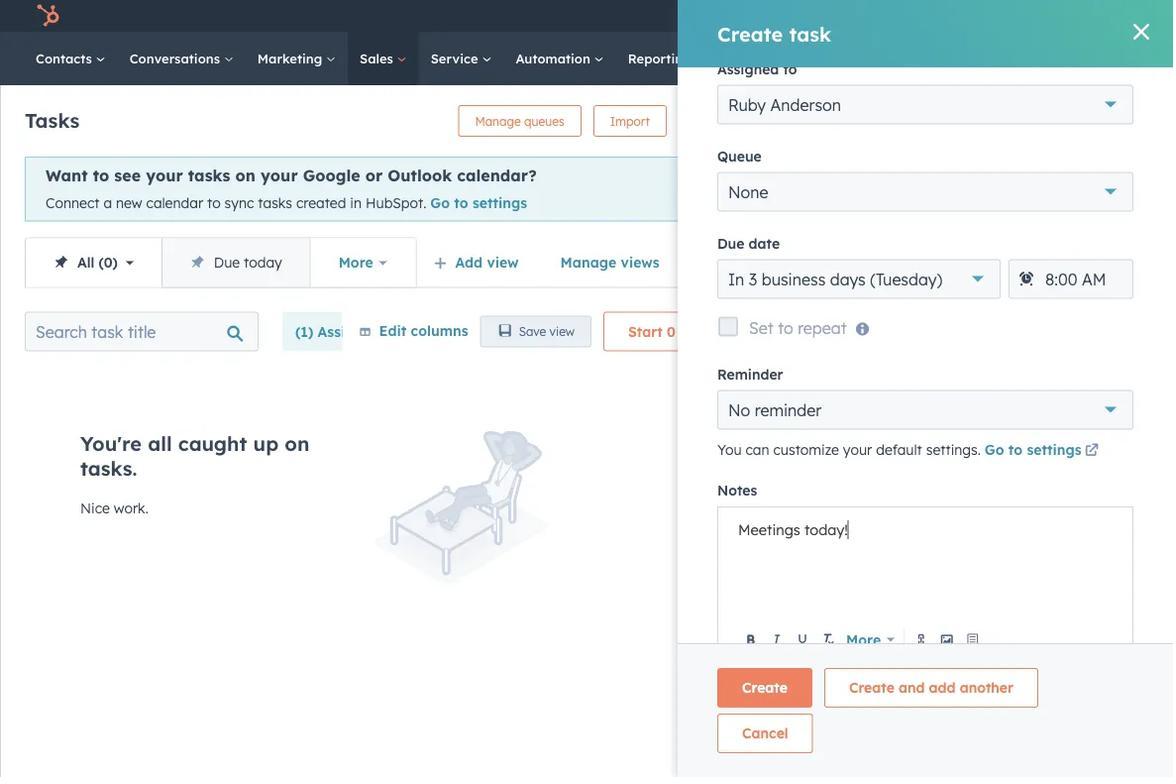 Task type: describe. For each thing, give the bounding box(es) containing it.
create and add another
[[850, 679, 1014, 696]]

meetings
[[739, 521, 801, 539]]

in inside all data shown here now lives in the prospecting workspace.
[[1034, 207, 1045, 225]]

date inside meetings completed this week 'element'
[[806, 538, 833, 553]]

marketing link
[[246, 32, 348, 85]]

view for add view
[[487, 253, 519, 271]]

settings.
[[927, 441, 981, 458]]

add view
[[456, 253, 519, 271]]

range: inside meetings completed this week 'element'
[[837, 538, 872, 553]]

your for want
[[146, 166, 183, 185]]

calling icon image
[[844, 10, 862, 28]]

manage queues
[[475, 114, 565, 128]]

insights
[[836, 322, 892, 339]]

due for due today
[[214, 253, 240, 271]]

to for go to prospecting
[[863, 254, 877, 271]]

nice
[[80, 499, 110, 517]]

you're
[[80, 431, 142, 456]]

reminder
[[755, 400, 822, 420]]

another
[[960, 679, 1014, 696]]

no
[[729, 400, 751, 420]]

0 inside navigation
[[104, 253, 113, 271]]

in 3 business days (tuesday) button
[[718, 259, 1001, 299]]

service link
[[419, 32, 504, 85]]

1 horizontal spatial last
[[1064, 680, 1088, 695]]

this for panel
[[839, 159, 872, 178]]

conversations
[[130, 50, 224, 66]]

calling icon button
[[836, 2, 870, 31]]

start 0 tasks
[[629, 323, 716, 340]]

november
[[839, 178, 922, 198]]

start 0 tasks button
[[604, 312, 761, 352]]

create inside create and add another button
[[850, 679, 895, 696]]

3 date from the top
[[806, 680, 833, 695]]

a
[[104, 194, 112, 212]]

customize
[[774, 441, 840, 458]]

0 inside calls connected this week element
[[978, 472, 996, 507]]

calendar?
[[457, 166, 537, 185]]

queue
[[718, 147, 762, 164]]

weekly
[[806, 655, 863, 675]]

date range: this week so far
[[806, 680, 966, 695]]

service
[[431, 50, 482, 66]]

to for assigned to
[[784, 60, 798, 77]]

insights link
[[802, 307, 926, 355]]

go to prospecting link
[[839, 254, 984, 274]]

created
[[296, 194, 346, 212]]

to for want to see your tasks on your google or outlook calendar? connect a new calendar to sync tasks created in hubspot. go to settings
[[93, 166, 109, 185]]

add
[[930, 679, 956, 696]]

create up the assigned
[[718, 21, 784, 46]]

more button inside navigation
[[310, 239, 416, 287]]

lives
[[1001, 207, 1030, 225]]

compared to: last week inside calls connected this week element
[[949, 417, 1086, 432]]

go for go to settings
[[985, 441, 1005, 458]]

1 vertical spatial settings
[[1028, 441, 1082, 458]]

prospecting inside all data shown here now lives in the prospecting workspace.
[[839, 227, 917, 244]]

and
[[899, 679, 925, 696]]

help button
[[917, 0, 950, 32]]

go inside want to see your tasks on your google or outlook calendar? connect a new calendar to sync tasks created in hubspot. go to settings
[[431, 194, 450, 212]]

1 vertical spatial prospecting
[[881, 254, 964, 271]]

caught
[[178, 431, 247, 456]]

so inside this week so far
[[933, 393, 946, 408]]

meetings today!
[[739, 521, 848, 539]]

go to prospecting
[[839, 254, 964, 271]]

save view button
[[480, 316, 592, 348]]

)
[[113, 253, 118, 271]]

tasks banner
[[25, 99, 777, 137]]

0 button
[[978, 471, 996, 508]]

view for save view
[[550, 324, 575, 339]]

nice work.
[[80, 499, 149, 517]]

going
[[945, 159, 992, 178]]

menu containing self made
[[730, 0, 1150, 39]]

want
[[46, 166, 88, 185]]

1 horizontal spatial task
[[790, 21, 832, 46]]

meetings completed this week element
[[806, 533, 1169, 637]]

far inside this week so far
[[806, 417, 822, 432]]

set to repeat
[[749, 318, 847, 337]]

reporting
[[628, 50, 695, 66]]

upgrade image
[[742, 9, 760, 27]]

all
[[148, 431, 172, 456]]

here
[[938, 207, 967, 225]]

import
[[610, 114, 650, 128]]

all ( 0 )
[[77, 253, 118, 271]]

1,
[[927, 178, 941, 198]]

create task link
[[679, 105, 777, 137]]

repeat
[[798, 318, 847, 337]]

1 horizontal spatial more button
[[843, 626, 899, 654]]

2023.
[[946, 178, 987, 198]]

start
[[629, 323, 663, 340]]

days
[[831, 269, 866, 289]]

edit
[[379, 321, 407, 339]]

automation
[[516, 50, 595, 66]]

daily
[[904, 417, 932, 432]]

0 inside button
[[667, 323, 676, 340]]

link opens in a new window image inside go to prospecting link
[[967, 255, 981, 274]]

shown
[[893, 207, 934, 225]]

1 vertical spatial compared to: last week
[[983, 680, 1120, 695]]

reminder
[[718, 365, 784, 383]]

manage views
[[561, 253, 660, 271]]

date range: inside calls connected this week element
[[806, 393, 872, 408]]

cancel
[[743, 725, 789, 742]]

due for due date
[[718, 234, 745, 252]]

more inside navigation
[[339, 254, 374, 271]]

set
[[749, 318, 774, 337]]

panel
[[877, 159, 922, 178]]

self made button
[[1026, 0, 1150, 32]]

in
[[729, 269, 745, 289]]

connect
[[46, 194, 100, 212]]

ruby anderson
[[729, 95, 842, 114]]

this for week
[[876, 393, 898, 408]]

conversations link
[[118, 32, 246, 85]]

or
[[366, 166, 383, 185]]

go for go to prospecting
[[839, 254, 858, 271]]

2 vertical spatial this
[[876, 680, 898, 695]]

assigned
[[718, 60, 780, 77]]

columns
[[411, 321, 469, 339]]

1 horizontal spatial far
[[950, 680, 966, 695]]



Task type: vqa. For each thing, say whether or not it's contained in the screenshot.
the right Last
yes



Task type: locate. For each thing, give the bounding box(es) containing it.
1 horizontal spatial manage
[[561, 253, 617, 271]]

1 vertical spatial all
[[77, 253, 95, 271]]

link opens in a new window image down workspace.
[[967, 257, 981, 271]]

edit columns button
[[358, 318, 469, 344]]

business
[[762, 269, 826, 289]]

0 horizontal spatial settings
[[473, 194, 527, 212]]

so
[[933, 393, 946, 408], [933, 680, 946, 695]]

link opens in a new window image right go to settings
[[1086, 444, 1100, 458]]

in right "created"
[[350, 194, 362, 212]]

0 horizontal spatial your
[[146, 166, 183, 185]]

date range: right meetings
[[806, 538, 872, 553]]

settings
[[473, 194, 527, 212], [1028, 441, 1082, 458]]

manage for manage queues
[[475, 114, 521, 128]]

in
[[350, 194, 362, 212], [1034, 207, 1045, 225]]

1 horizontal spatial settings
[[1028, 441, 1082, 458]]

1 vertical spatial more button
[[843, 626, 899, 654]]

notes
[[718, 482, 758, 499]]

2 so from the top
[[933, 680, 946, 695]]

outlook
[[388, 166, 452, 185]]

0 horizontal spatial more
[[339, 254, 374, 271]]

view right the add
[[487, 253, 519, 271]]

HH:MM text field
[[1009, 259, 1134, 299]]

range: right meetings
[[837, 538, 872, 553]]

0 horizontal spatial on
[[236, 166, 256, 185]]

save
[[519, 324, 547, 339]]

to: right another
[[1045, 680, 1060, 695]]

1 horizontal spatial to:
[[1045, 680, 1060, 695]]

to: up go to settings
[[1012, 417, 1027, 432]]

create
[[718, 21, 784, 46], [696, 114, 733, 128], [743, 679, 788, 696], [850, 679, 895, 696]]

2 vertical spatial tasks
[[680, 323, 716, 340]]

1 range: from the top
[[837, 393, 872, 408]]

go down outlook
[[431, 194, 450, 212]]

1 vertical spatial 0
[[667, 323, 676, 340]]

none button
[[718, 172, 1134, 212]]

last up go to settings
[[1030, 417, 1054, 432]]

link opens in a new window image right go to settings
[[1086, 439, 1100, 463]]

to for set to repeat
[[778, 318, 794, 337]]

hubspot link
[[24, 4, 74, 28]]

on inside you're all caught up on tasks.
[[285, 431, 310, 456]]

link opens in a new window image inside go to prospecting link
[[967, 257, 981, 271]]

0 horizontal spatial go
[[431, 194, 450, 212]]

0 horizontal spatial last
[[1030, 417, 1054, 432]]

0 down settings.
[[978, 472, 996, 507]]

2 date range: from the top
[[806, 538, 872, 553]]

0 vertical spatial go
[[431, 194, 450, 212]]

upgrade
[[764, 9, 820, 26]]

1 vertical spatial go to settings link
[[985, 439, 1103, 463]]

(1) assignee button
[[283, 312, 406, 352]]

due left today
[[214, 253, 240, 271]]

want to see your tasks on your google or outlook calendar? alert
[[25, 157, 777, 222]]

self made
[[1060, 7, 1120, 24]]

0 horizontal spatial task
[[737, 114, 760, 128]]

create task up the "assigned to"
[[718, 21, 832, 46]]

go to settings link for you can customize your default settings.
[[985, 439, 1103, 463]]

week inside this week so far
[[901, 393, 930, 408]]

create up cancel
[[743, 679, 788, 696]]

2 vertical spatial go
[[985, 441, 1005, 458]]

assigned to
[[718, 60, 798, 77]]

(
[[99, 253, 104, 271]]

last right another
[[1064, 680, 1088, 695]]

go to settings link up "0" button
[[985, 439, 1103, 463]]

tasks
[[25, 108, 80, 132]]

more
[[339, 254, 374, 271], [847, 631, 881, 648]]

in inside want to see your tasks on your google or outlook calendar? connect a new calendar to sync tasks created in hubspot. go to settings
[[350, 194, 362, 212]]

1 horizontal spatial your
[[261, 166, 298, 185]]

0 horizontal spatial in
[[350, 194, 362, 212]]

menu item
[[875, 0, 917, 32]]

activity
[[868, 655, 929, 675]]

google
[[303, 166, 360, 185]]

range: down weekly
[[837, 680, 872, 695]]

date down weekly
[[806, 680, 833, 695]]

0 horizontal spatial to:
[[1012, 417, 1027, 432]]

date right meetings
[[806, 538, 833, 553]]

tasks right sync
[[258, 194, 292, 212]]

1 horizontal spatial on
[[285, 431, 310, 456]]

2 horizontal spatial tasks
[[680, 323, 716, 340]]

1 vertical spatial manage
[[561, 253, 617, 271]]

workspace.
[[920, 227, 996, 244]]

compared down report
[[983, 680, 1042, 695]]

2 vertical spatial range:
[[837, 680, 872, 695]]

1 horizontal spatial more
[[847, 631, 881, 648]]

go to settings link down calendar? in the left top of the page
[[431, 194, 527, 212]]

0 horizontal spatial tasks
[[188, 166, 230, 185]]

today
[[244, 253, 282, 271]]

2 horizontal spatial 0
[[978, 472, 996, 507]]

0 vertical spatial last
[[1030, 417, 1054, 432]]

date range: down activities
[[806, 393, 872, 408]]

settings inside want to see your tasks on your google or outlook calendar? connect a new calendar to sync tasks created in hubspot. go to settings
[[473, 194, 527, 212]]

new
[[116, 194, 142, 212]]

on inside the this panel is going away on november 1, 2023.
[[1045, 159, 1066, 178]]

1 vertical spatial last
[[1064, 680, 1088, 695]]

manage left queues
[[475, 114, 521, 128]]

0 horizontal spatial all
[[77, 253, 95, 271]]

go to settings link
[[431, 194, 527, 212], [985, 439, 1103, 463]]

(1) assignee
[[295, 323, 379, 340]]

2 horizontal spatial on
[[1045, 159, 1066, 178]]

this left panel
[[839, 159, 872, 178]]

0 horizontal spatial link opens in a new window image
[[967, 255, 981, 274]]

0 horizontal spatial link opens in a new window image
[[967, 257, 981, 271]]

this down weekly activity report
[[876, 680, 898, 695]]

compared inside calls connected this week element
[[949, 417, 1008, 432]]

prospecting down workspace.
[[881, 254, 964, 271]]

on for tasks
[[236, 166, 256, 185]]

your up 'calendar'
[[146, 166, 183, 185]]

0 horizontal spatial more button
[[310, 239, 416, 287]]

save view
[[519, 324, 575, 339]]

task inside banner
[[737, 114, 760, 128]]

1 vertical spatial task
[[737, 114, 760, 128]]

view inside add view popup button
[[487, 253, 519, 271]]

0 vertical spatial settings
[[473, 194, 527, 212]]

0 vertical spatial go to settings link
[[431, 194, 527, 212]]

0 vertical spatial due
[[718, 234, 745, 252]]

0 vertical spatial compared to: last week
[[949, 417, 1086, 432]]

date inside calls connected this week element
[[806, 393, 833, 408]]

0 vertical spatial all
[[839, 207, 854, 225]]

compared up settings.
[[949, 417, 1008, 432]]

create down weekly activity report
[[850, 679, 895, 696]]

menu
[[730, 0, 1150, 39]]

0 horizontal spatial far
[[806, 417, 822, 432]]

all for all ( 0 )
[[77, 253, 95, 271]]

in left 'the'
[[1034, 207, 1045, 225]]

0 vertical spatial create task
[[718, 21, 832, 46]]

1 horizontal spatial go
[[839, 254, 858, 271]]

no reminder button
[[718, 390, 1134, 430]]

your down frequency:
[[844, 441, 873, 458]]

1 horizontal spatial in
[[1034, 207, 1045, 225]]

1 horizontal spatial view
[[550, 324, 575, 339]]

0 vertical spatial 0
[[104, 253, 113, 271]]

tasks up sync
[[188, 166, 230, 185]]

none
[[729, 182, 769, 202]]

0 horizontal spatial manage
[[475, 114, 521, 128]]

due left date
[[718, 234, 745, 252]]

1 date from the top
[[806, 393, 833, 408]]

link opens in a new window image
[[967, 255, 981, 274], [1086, 444, 1100, 458]]

edit columns
[[379, 321, 469, 339]]

0 vertical spatial link opens in a new window image
[[967, 255, 981, 274]]

1 vertical spatial compared
[[983, 680, 1042, 695]]

far down report
[[950, 680, 966, 695]]

calls connected this week element
[[806, 388, 1169, 516]]

2 vertical spatial 0
[[978, 472, 996, 507]]

help image
[[925, 9, 943, 27]]

1 horizontal spatial due
[[718, 234, 745, 252]]

can
[[746, 441, 770, 458]]

report
[[933, 655, 983, 675]]

0 vertical spatial date range:
[[806, 393, 872, 408]]

import link
[[594, 105, 667, 137]]

0 vertical spatial more
[[339, 254, 374, 271]]

on right away
[[1045, 159, 1066, 178]]

2 range: from the top
[[837, 538, 872, 553]]

date down activities
[[806, 393, 833, 408]]

create up queue
[[696, 114, 733, 128]]

cancel button
[[718, 714, 814, 753]]

far up customize
[[806, 417, 822, 432]]

1 vertical spatial to:
[[1045, 680, 1060, 695]]

2 vertical spatial date
[[806, 680, 833, 695]]

your for you
[[844, 441, 873, 458]]

0 vertical spatial compared
[[949, 417, 1008, 432]]

view right the save
[[550, 324, 575, 339]]

the
[[1049, 207, 1070, 225]]

1 vertical spatial range:
[[837, 538, 872, 553]]

0 vertical spatial manage
[[475, 114, 521, 128]]

hubspot image
[[36, 4, 59, 28]]

to for go to settings
[[1009, 441, 1023, 458]]

compared to: last week up go to settings
[[949, 417, 1086, 432]]

so up settings.
[[933, 393, 946, 408]]

manage queues link
[[458, 105, 582, 137]]

on right the up in the bottom of the page
[[285, 431, 310, 456]]

1 vertical spatial due
[[214, 253, 240, 271]]

1 vertical spatial date range:
[[806, 538, 872, 553]]

frequency: daily
[[839, 417, 932, 432]]

go down data
[[839, 254, 858, 271]]

0 vertical spatial task
[[790, 21, 832, 46]]

Search task title search field
[[25, 312, 259, 352]]

0 vertical spatial prospecting
[[839, 227, 917, 244]]

create task up queue
[[696, 114, 760, 128]]

0 vertical spatial date
[[806, 393, 833, 408]]

Search HubSpot search field
[[895, 42, 1138, 75]]

1 vertical spatial link opens in a new window image
[[1086, 439, 1100, 463]]

this inside the this panel is going away on november 1, 2023.
[[839, 159, 872, 178]]

0 horizontal spatial go to settings link
[[431, 194, 527, 212]]

all left data
[[839, 207, 854, 225]]

1 horizontal spatial tasks
[[258, 194, 292, 212]]

you're all caught up on tasks.
[[80, 431, 310, 480]]

on inside want to see your tasks on your google or outlook calendar? connect a new calendar to sync tasks created in hubspot. go to settings
[[236, 166, 256, 185]]

0 vertical spatial view
[[487, 253, 519, 271]]

your up "created"
[[261, 166, 298, 185]]

on up sync
[[236, 166, 256, 185]]

2 date from the top
[[806, 538, 833, 553]]

1 vertical spatial more
[[847, 631, 881, 648]]

0 horizontal spatial view
[[487, 253, 519, 271]]

more up weekly
[[847, 631, 881, 648]]

1 vertical spatial view
[[550, 324, 575, 339]]

3
[[749, 269, 758, 289]]

create inside "create task" link
[[696, 114, 733, 128]]

2 horizontal spatial go
[[985, 441, 1005, 458]]

1 horizontal spatial link opens in a new window image
[[1086, 439, 1100, 463]]

notifications image
[[1000, 9, 1018, 27]]

date range: inside meetings completed this week 'element'
[[806, 538, 872, 553]]

due today link
[[161, 239, 310, 287]]

activities
[[806, 369, 879, 388]]

0 vertical spatial so
[[933, 393, 946, 408]]

1 horizontal spatial link opens in a new window image
[[1086, 444, 1100, 458]]

close image
[[741, 181, 752, 193]]

0 vertical spatial to:
[[1012, 417, 1027, 432]]

create and add another button
[[825, 668, 1039, 708]]

1 vertical spatial this
[[876, 393, 898, 408]]

see
[[114, 166, 141, 185]]

navigation
[[25, 238, 417, 288]]

task up queue
[[737, 114, 760, 128]]

today!
[[805, 521, 848, 539]]

1 vertical spatial tasks
[[258, 194, 292, 212]]

due inside 'link'
[[214, 253, 240, 271]]

create button
[[718, 668, 813, 708]]

all left (
[[77, 253, 95, 271]]

0 vertical spatial more button
[[310, 239, 416, 287]]

(tuesday)
[[871, 269, 943, 289]]

frequency:
[[839, 417, 900, 432]]

manage inside manage views link
[[561, 253, 617, 271]]

3 range: from the top
[[837, 680, 872, 695]]

made
[[1086, 7, 1120, 24]]

go right settings.
[[985, 441, 1005, 458]]

create inside the create button
[[743, 679, 788, 696]]

0 horizontal spatial due
[[214, 253, 240, 271]]

automation link
[[504, 32, 616, 85]]

more button up weekly activity report
[[843, 626, 899, 654]]

1 vertical spatial so
[[933, 680, 946, 695]]

manage left "views" on the right of page
[[561, 253, 617, 271]]

task left "calling icon"
[[790, 21, 832, 46]]

all for all data shown here now lives in the prospecting workspace.
[[839, 207, 854, 225]]

ruby anderson image
[[1038, 7, 1056, 25]]

settings image
[[962, 9, 980, 27]]

all inside all data shown here now lives in the prospecting workspace.
[[839, 207, 854, 225]]

data
[[858, 207, 889, 225]]

manage inside the manage queues link
[[475, 114, 521, 128]]

prospecting down data
[[839, 227, 917, 244]]

2 horizontal spatial your
[[844, 441, 873, 458]]

so right and
[[933, 680, 946, 695]]

queues
[[525, 114, 565, 128]]

1 vertical spatial create task
[[696, 114, 760, 128]]

range: down activities popup button
[[837, 393, 872, 408]]

this inside this week so far
[[876, 393, 898, 408]]

on for away
[[1045, 159, 1066, 178]]

due
[[718, 234, 745, 252], [214, 253, 240, 271]]

more down "created"
[[339, 254, 374, 271]]

0 vertical spatial far
[[806, 417, 822, 432]]

view inside save view button
[[550, 324, 575, 339]]

1 vertical spatial go
[[839, 254, 858, 271]]

to: inside calls connected this week element
[[1012, 417, 1027, 432]]

create task inside tasks banner
[[696, 114, 760, 128]]

tasks inside button
[[680, 323, 716, 340]]

navigation containing all
[[25, 238, 417, 288]]

this
[[839, 159, 872, 178], [876, 393, 898, 408], [876, 680, 898, 695]]

tasks right start on the right
[[680, 323, 716, 340]]

link opens in a new window image down workspace.
[[967, 255, 981, 274]]

ruby anderson button
[[718, 85, 1134, 124]]

last inside calls connected this week element
[[1030, 417, 1054, 432]]

1 vertical spatial far
[[950, 680, 966, 695]]

0 horizontal spatial 0
[[104, 253, 113, 271]]

go to settings link inside the want to see your tasks on your google or outlook calendar? alert
[[431, 194, 527, 212]]

1 horizontal spatial all
[[839, 207, 854, 225]]

go to settings link for connect a new calendar to sync tasks created in hubspot.
[[431, 194, 527, 212]]

now
[[971, 207, 998, 225]]

1 horizontal spatial 0
[[667, 323, 676, 340]]

add
[[456, 253, 483, 271]]

all inside navigation
[[77, 253, 95, 271]]

0 right start on the right
[[667, 323, 676, 340]]

1 so from the top
[[933, 393, 946, 408]]

far
[[806, 417, 822, 432], [950, 680, 966, 695]]

settings link
[[950, 0, 992, 32]]

1 date range: from the top
[[806, 393, 872, 408]]

compared to: last week
[[949, 417, 1086, 432], [983, 680, 1120, 695]]

no reminder
[[729, 400, 822, 420]]

tasks
[[188, 166, 230, 185], [258, 194, 292, 212], [680, 323, 716, 340]]

close image
[[1134, 24, 1150, 40]]

due date element
[[1009, 259, 1134, 299]]

notifications button
[[992, 0, 1026, 32]]

0 vertical spatial this
[[839, 159, 872, 178]]

manage for manage views
[[561, 253, 617, 271]]

work.
[[114, 499, 149, 517]]

0 down the a
[[104, 253, 113, 271]]

0 vertical spatial range:
[[837, 393, 872, 408]]

more button down hubspot.
[[310, 239, 416, 287]]

due date
[[718, 234, 780, 252]]

to
[[784, 60, 798, 77], [93, 166, 109, 185], [207, 194, 221, 212], [454, 194, 469, 212], [863, 254, 877, 271], [778, 318, 794, 337], [1009, 441, 1023, 458]]

search image
[[1128, 50, 1146, 67]]

this week so far
[[806, 393, 946, 432]]

0 vertical spatial link opens in a new window image
[[967, 257, 981, 271]]

default
[[877, 441, 923, 458]]

contacts
[[36, 50, 96, 66]]

range: inside calls connected this week element
[[837, 393, 872, 408]]

compared to: last week down report
[[983, 680, 1120, 695]]

link opens in a new window image
[[967, 257, 981, 271], [1086, 439, 1100, 463]]

weekly activity report
[[806, 655, 983, 675]]

1 horizontal spatial go to settings link
[[985, 439, 1103, 463]]

this up frequency: daily
[[876, 393, 898, 408]]

0 vertical spatial tasks
[[188, 166, 230, 185]]

tasks.
[[80, 456, 137, 480]]



